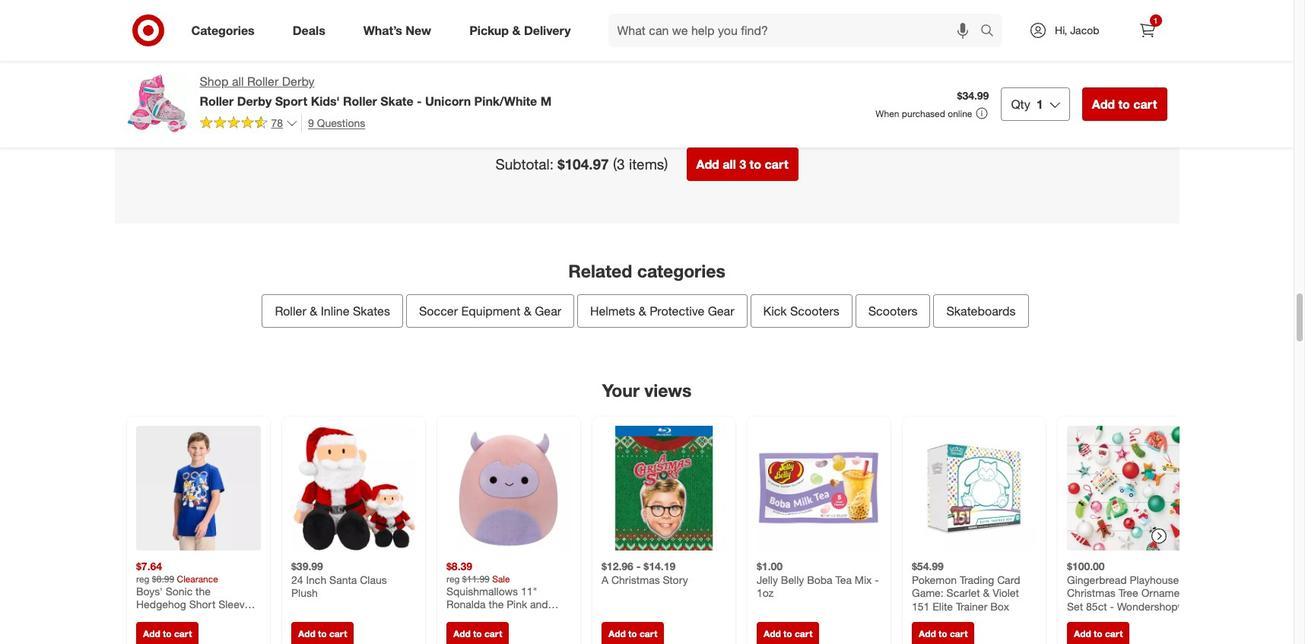 Task type: describe. For each thing, give the bounding box(es) containing it.
add for $39.99 24 inch santa claus plush
[[298, 628, 315, 639]]

sport for $34.99 roller derby sport kids' roller skate - unicorn pink/white m
[[439, 42, 466, 55]]

elite
[[932, 600, 953, 612]]

roller up questions
[[343, 93, 377, 109]]

sport inside shop all roller derby roller derby sport kids' roller skate - unicorn pink/white m
[[275, 93, 307, 109]]

roller up 78
[[247, 74, 279, 89]]

plush inside $39.99 24 inch santa claus plush
[[291, 586, 317, 599]]

t-
[[176, 611, 185, 624]]

subtotal:
[[495, 155, 554, 173]]

roller down the what's new link
[[382, 57, 410, 70]]

soccer equipment & gear
[[419, 304, 561, 319]]

pickup & delivery link
[[456, 14, 590, 47]]

hedgehog
[[136, 598, 186, 611]]

add to cart button for $39.99 24 inch santa claus plush
[[291, 622, 354, 644]]

add to cart for $1.00 jelly belly boba tea mix - 1oz
[[763, 628, 812, 639]]

and
[[530, 598, 548, 611]]

cart for $100.00 gingerbread playhouse christmas tree ornament set 85ct - wondershop™
[[1105, 628, 1122, 639]]

$1.00
[[756, 560, 782, 573]]

toy
[[529, 611, 545, 624]]

skate for $34.99 roller derby sport kids' roller skate - unicorn pink/white m
[[413, 57, 440, 70]]

when purchased online
[[876, 108, 972, 119]]

$34.99 for $34.99
[[957, 89, 989, 102]]

wondershop™
[[1117, 600, 1183, 612]]

0 horizontal spatial 1
[[1036, 96, 1043, 112]]

qty 1
[[1011, 96, 1043, 112]]

- inside $7.64 reg $8.99 clearance boys' sonic the hedgehog short sleeve graphic t-shirt - navy blue
[[211, 611, 215, 624]]

What can we help you find? suggestions appear below search field
[[608, 14, 984, 47]]

radio flyer grow with me beginner kids' kick scooter - red image
[[763, 0, 866, 20]]

$12.96 - $14.19 a christmas story
[[601, 560, 688, 586]]

gingerbread
[[1067, 573, 1126, 586]]

cart for $7.64 reg $8.99 clearance boys' sonic the hedgehog short sleeve graphic t-shirt - navy blue
[[174, 628, 192, 639]]

boba
[[807, 573, 832, 586]]

add to cart for $12.96 - $14.19 a christmas story
[[608, 628, 657, 639]]

tree
[[1118, 586, 1138, 599]]

short
[[189, 598, 215, 611]]

shop all roller derby roller derby sport kids' roller skate - unicorn pink/white m
[[200, 74, 552, 109]]

to for $8.39 reg $11.99 sale squishmallows 11" ronalda the pink and purple yeti plush toy (target exclusive)
[[473, 628, 482, 639]]

subtotal: $104.97 (3 items)
[[495, 155, 668, 173]]

78
[[271, 117, 283, 129]]

boys' sonic the hedgehog short sleeve graphic t-shirt - navy blue image
[[136, 426, 260, 550]]

add for $1.00 jelly belly boba tea mix - 1oz
[[763, 628, 781, 639]]

$39.99
[[291, 560, 323, 573]]

kids' inside $34.99 roller derby sport kids' roller skate - unicorn pink/white m
[[469, 42, 493, 55]]

ornament
[[1141, 586, 1189, 599]]

78 link
[[200, 115, 298, 133]]

3
[[739, 157, 746, 172]]

add to cart button for $7.64 reg $8.99 clearance boys' sonic the hedgehog short sleeve graphic t-shirt - navy blue
[[136, 622, 198, 644]]

$54.99 pokemon trading card game: scarlet & violet 151 elite trainer box
[[912, 560, 1020, 612]]

1 scooters from the left
[[790, 304, 839, 319]]

& for helmets
[[639, 304, 646, 319]]

deals link
[[280, 14, 344, 47]]

box
[[990, 600, 1009, 612]]

$7.64 reg $8.99 clearance boys' sonic the hedgehog short sleeve graphic t-shirt - navy blue
[[136, 560, 250, 637]]

views
[[644, 380, 692, 401]]

radio flyer grow with me beginner kids' kick scooter - red link
[[745, 41, 884, 85]]

$34.99 roller derby sport kids' roller skate - unicorn pink/white m
[[377, 26, 493, 85]]

roller derby sport kids' roller skate - unicorn pink/white m link
[[365, 41, 505, 85]]

ronalda
[[446, 598, 485, 611]]

$8.99
[[152, 573, 174, 584]]

pickup
[[469, 22, 509, 38]]

sale
[[492, 573, 510, 584]]

search
[[974, 24, 1010, 39]]

santa
[[329, 573, 357, 586]]

add for $7.64 reg $8.99 clearance boys' sonic the hedgehog short sleeve graphic t-shirt - navy blue
[[143, 628, 160, 639]]

add to cart for $7.64 reg $8.99 clearance boys' sonic the hedgehog short sleeve graphic t-shirt - navy blue
[[143, 628, 192, 639]]

roller derby sport kids' roller skate - dinosaur blue/black m link
[[555, 41, 695, 85]]

story
[[663, 573, 688, 586]]

yeti
[[480, 611, 497, 624]]

$100.00 gingerbread playhouse christmas tree ornament set 85ct - wondershop™
[[1067, 560, 1189, 612]]

navy
[[218, 611, 242, 624]]

trainer
[[956, 600, 987, 612]]

tea
[[835, 573, 851, 586]]

christmas inside the $100.00 gingerbread playhouse christmas tree ornament set 85ct - wondershop™
[[1067, 586, 1115, 599]]

roller & inline skates link
[[262, 294, 403, 328]]

add for $54.99 pokemon trading card game: scarlet & violet 151 elite trainer box
[[918, 628, 936, 639]]

belly
[[781, 573, 804, 586]]

2 scooters from the left
[[868, 304, 918, 319]]

sleeve
[[218, 598, 250, 611]]

9
[[308, 116, 314, 129]]

skateboards
[[946, 304, 1016, 319]]

mix
[[854, 573, 871, 586]]

add to cart for $8.39 reg $11.99 sale squishmallows 11" ronalda the pink and purple yeti plush toy (target exclusive)
[[453, 628, 502, 639]]

pink/white inside $34.99 roller derby sport kids' roller skate - unicorn pink/white m
[[403, 72, 455, 85]]

squishmallows 11" ronalda the pink and purple yeti plush toy (target exclusive) image
[[446, 426, 571, 550]]

$39.99 24 inch santa claus plush
[[291, 560, 387, 599]]

cart for $39.99 24 inch santa claus plush
[[329, 628, 347, 639]]

- inside shop all roller derby roller derby sport kids' roller skate - unicorn pink/white m
[[417, 93, 422, 109]]

claus
[[360, 573, 387, 586]]

add inside add all 3 to cart button
[[696, 157, 719, 172]]

roller left inline
[[275, 304, 306, 319]]

related
[[568, 260, 632, 282]]

- inside $12.96 - $14.19 a christmas story
[[636, 560, 640, 573]]

m for $34.99 roller derby sport kids' roller skate - unicorn pink/white m
[[457, 72, 467, 85]]

your
[[602, 380, 640, 401]]

radio flyer grow with me beginner kids' kick scooter - red
[[752, 42, 877, 85]]

1oz
[[756, 586, 773, 599]]

(3
[[613, 155, 625, 173]]

cart for $8.39 reg $11.99 sale squishmallows 11" ronalda the pink and purple yeti plush toy (target exclusive)
[[484, 628, 502, 639]]

purchased
[[902, 108, 945, 119]]

roller down "delivery"
[[567, 42, 595, 55]]

derby inside $34.99 roller derby sport kids' roller skate - dinosaur blue/black m
[[597, 42, 626, 55]]

beginner
[[768, 57, 811, 70]]

graphic
[[136, 611, 173, 624]]

plush inside $8.39 reg $11.99 sale squishmallows 11" ronalda the pink and purple yeti plush toy (target exclusive)
[[500, 611, 526, 624]]

m for $34.99 roller derby sport kids' roller skate - dinosaur blue/black m
[[647, 72, 657, 85]]

cart down 1 link
[[1133, 96, 1157, 112]]

what's new
[[363, 22, 431, 38]]

skateboards link
[[934, 294, 1029, 328]]

add to cart button for $8.39 reg $11.99 sale squishmallows 11" ronalda the pink and purple yeti plush toy (target exclusive)
[[446, 622, 509, 644]]

cart for $12.96 - $14.19 a christmas story
[[639, 628, 657, 639]]

helmets & protective gear link
[[577, 294, 747, 328]]

inch
[[306, 573, 326, 586]]

add to cart for $54.99 pokemon trading card game: scarlet & violet 151 elite trainer box
[[918, 628, 967, 639]]

& for roller
[[310, 304, 317, 319]]

related categories
[[568, 260, 725, 282]]

add to cart for $39.99 24 inch santa claus plush
[[298, 628, 347, 639]]

qty
[[1011, 96, 1030, 112]]

9 questions
[[308, 116, 365, 129]]

(target
[[446, 624, 478, 637]]

& inside $54.99 pokemon trading card game: scarlet & violet 151 elite trainer box
[[983, 586, 989, 599]]

$1.00 jelly belly boba tea mix - 1oz
[[756, 560, 879, 599]]

$34.99 for $34.99 roller derby sport kids' roller skate - dinosaur blue/black m
[[607, 26, 643, 41]]

questions
[[317, 116, 365, 129]]

& right equipment
[[524, 304, 531, 319]]



Task type: locate. For each thing, give the bounding box(es) containing it.
1 vertical spatial unicorn
[[425, 93, 471, 109]]

- right shirt
[[211, 611, 215, 624]]

0 horizontal spatial scooters
[[790, 304, 839, 319]]

derby up 9
[[282, 74, 315, 89]]

blue
[[136, 624, 157, 637]]

all inside shop all roller derby roller derby sport kids' roller skate - unicorn pink/white m
[[232, 74, 244, 89]]

gear right protective
[[708, 304, 734, 319]]

0 vertical spatial 1
[[1154, 16, 1158, 25]]

add all 3 to cart button
[[686, 148, 798, 181]]

1 horizontal spatial 1
[[1154, 16, 1158, 25]]

kids' inside "radio flyer grow with me beginner kids' kick scooter - red"
[[814, 57, 838, 70]]

a christmas story image
[[601, 426, 726, 550]]

what's new link
[[350, 14, 450, 47]]

kids' inside shop all roller derby roller derby sport kids' roller skate - unicorn pink/white m
[[311, 93, 340, 109]]

1 reg from the left
[[136, 573, 149, 584]]

radio
[[752, 42, 780, 55]]

$34.99 inside $34.99 roller derby sport kids' roller skate - dinosaur blue/black m
[[607, 26, 643, 41]]

equipment
[[461, 304, 520, 319]]

all
[[232, 74, 244, 89], [723, 157, 736, 172]]

roller derby sport kids' roller skate - dinosaur blue/black m image
[[573, 0, 676, 20]]

kids' inside $34.99 roller derby sport kids' roller skate - dinosaur blue/black m
[[659, 42, 683, 55]]

reg inside $8.39 reg $11.99 sale squishmallows 11" ronalda the pink and purple yeti plush toy (target exclusive)
[[446, 573, 459, 584]]

- inside $1.00 jelly belly boba tea mix - 1oz
[[874, 573, 879, 586]]

sport inside $34.99 roller derby sport kids' roller skate - dinosaur blue/black m
[[629, 42, 656, 55]]

card
[[997, 573, 1020, 586]]

sport inside $34.99 roller derby sport kids' roller skate - unicorn pink/white m
[[439, 42, 466, 55]]

1 horizontal spatial pink/white
[[474, 93, 537, 109]]

unicorn
[[450, 57, 488, 70], [425, 93, 471, 109]]

categories
[[191, 22, 255, 38]]

the up yeti
[[488, 598, 503, 611]]

1 vertical spatial 1
[[1036, 96, 1043, 112]]

cart right 3
[[765, 157, 788, 172]]

0 vertical spatial unicorn
[[450, 57, 488, 70]]

1 horizontal spatial scooters
[[868, 304, 918, 319]]

cart
[[1133, 96, 1157, 112], [765, 157, 788, 172], [174, 628, 192, 639], [329, 628, 347, 639], [484, 628, 502, 639], [639, 628, 657, 639], [794, 628, 812, 639], [950, 628, 967, 639], [1105, 628, 1122, 639]]

roller down shop
[[200, 93, 234, 109]]

cart down t-
[[174, 628, 192, 639]]

all for shop
[[232, 74, 244, 89]]

0 horizontal spatial all
[[232, 74, 244, 89]]

2 horizontal spatial $34.99
[[957, 89, 989, 102]]

reg for squishmallows 11" ronalda the pink and purple yeti plush toy (target exclusive)
[[446, 573, 459, 584]]

reg
[[136, 573, 149, 584], [446, 573, 459, 584]]

1 vertical spatial plush
[[500, 611, 526, 624]]

kick scooters
[[763, 304, 839, 319]]

1 right qty
[[1036, 96, 1043, 112]]

$100.00
[[1067, 560, 1104, 573]]

reg inside $7.64 reg $8.99 clearance boys' sonic the hedgehog short sleeve graphic t-shirt - navy blue
[[136, 573, 149, 584]]

to for $39.99 24 inch santa claus plush
[[318, 628, 326, 639]]

skate inside $34.99 roller derby sport kids' roller skate - unicorn pink/white m
[[413, 57, 440, 70]]

scooters link
[[855, 294, 931, 328]]

kids' down 'grow'
[[814, 57, 838, 70]]

to for $54.99 pokemon trading card game: scarlet & violet 151 elite trainer box
[[938, 628, 947, 639]]

christmas
[[611, 573, 660, 586], [1067, 586, 1115, 599]]

pickup & delivery
[[469, 22, 571, 38]]

add for $12.96 - $14.19 a christmas story
[[608, 628, 625, 639]]

gingerbread playhouse christmas tree ornament set 85ct - wondershop™ image
[[1067, 426, 1191, 550]]

jelly
[[756, 573, 778, 586]]

-
[[443, 57, 447, 70], [630, 57, 634, 70], [822, 72, 826, 85], [417, 93, 422, 109], [636, 560, 640, 573], [874, 573, 879, 586], [1110, 600, 1114, 612], [211, 611, 215, 624]]

& down the "trading"
[[983, 586, 989, 599]]

- up the blue/black
[[630, 57, 634, 70]]

85ct
[[1086, 600, 1107, 612]]

skate up the blue/black
[[600, 57, 627, 70]]

151
[[912, 600, 929, 612]]

christmas down $12.96
[[611, 573, 660, 586]]

& for pickup
[[512, 22, 521, 38]]

1 horizontal spatial kick
[[841, 57, 861, 70]]

add to cart button for $1.00 jelly belly boba tea mix - 1oz
[[756, 622, 819, 644]]

your views
[[602, 380, 692, 401]]

& right the pickup
[[512, 22, 521, 38]]

skate down new on the top left of the page
[[413, 57, 440, 70]]

pink/white down new on the top left of the page
[[403, 72, 455, 85]]

0 horizontal spatial kick
[[763, 304, 787, 319]]

derby up 78 link
[[237, 93, 272, 109]]

2 gear from the left
[[708, 304, 734, 319]]

derby up the blue/black
[[597, 42, 626, 55]]

the inside $8.39 reg $11.99 sale squishmallows 11" ronalda the pink and purple yeti plush toy (target exclusive)
[[488, 598, 503, 611]]

- down the what's new link
[[443, 57, 447, 70]]

gear for helmets & protective gear
[[708, 304, 734, 319]]

1 vertical spatial pink/white
[[474, 93, 537, 109]]

- down roller derby sport kids' roller skate - unicorn pink/white m link
[[417, 93, 422, 109]]

1 horizontal spatial christmas
[[1067, 586, 1115, 599]]

all right shop
[[232, 74, 244, 89]]

1 horizontal spatial $34.99
[[607, 26, 643, 41]]

boys'
[[136, 584, 162, 597]]

2 horizontal spatial m
[[647, 72, 657, 85]]

categories
[[637, 260, 725, 282]]

- inside $34.99 roller derby sport kids' roller skate - dinosaur blue/black m
[[630, 57, 634, 70]]

$34.99
[[417, 26, 453, 41], [607, 26, 643, 41], [957, 89, 989, 102]]

1 horizontal spatial the
[[488, 598, 503, 611]]

add to cart button
[[1082, 87, 1167, 121], [136, 622, 198, 644], [291, 622, 354, 644], [446, 622, 509, 644], [601, 622, 664, 644], [756, 622, 819, 644], [912, 622, 974, 644], [1067, 622, 1129, 644]]

11"
[[521, 584, 537, 597]]

to for $12.96 - $14.19 a christmas story
[[628, 628, 637, 639]]

kids' up 'dinosaur'
[[659, 42, 683, 55]]

0 horizontal spatial pink/white
[[403, 72, 455, 85]]

& left inline
[[310, 304, 317, 319]]

inline
[[321, 304, 349, 319]]

unicorn down the pickup
[[450, 57, 488, 70]]

a
[[601, 573, 608, 586]]

derby
[[408, 42, 436, 55], [597, 42, 626, 55], [282, 74, 315, 89], [237, 93, 272, 109]]

search button
[[974, 14, 1010, 50]]

$34.99 for $34.99 roller derby sport kids' roller skate - unicorn pink/white m
[[417, 26, 453, 41]]

the up short
[[195, 584, 210, 597]]

hi,
[[1055, 24, 1067, 37]]

1 horizontal spatial sport
[[439, 42, 466, 55]]

0 horizontal spatial sport
[[275, 93, 307, 109]]

None checkbox
[[427, 90, 443, 105]]

$34.99 inside $34.99 roller derby sport kids' roller skate - unicorn pink/white m
[[417, 26, 453, 41]]

jacob
[[1070, 24, 1099, 37]]

add for $8.39 reg $11.99 sale squishmallows 11" ronalda the pink and purple yeti plush toy (target exclusive)
[[453, 628, 470, 639]]

new
[[406, 22, 431, 38]]

sport for $34.99 roller derby sport kids' roller skate - dinosaur blue/black m
[[629, 42, 656, 55]]

derby inside $34.99 roller derby sport kids' roller skate - unicorn pink/white m
[[408, 42, 436, 55]]

with
[[838, 42, 859, 55]]

1 horizontal spatial plush
[[500, 611, 526, 624]]

kick scooters link
[[750, 294, 852, 328]]

christmas up 85ct
[[1067, 586, 1115, 599]]

0 vertical spatial kick
[[841, 57, 861, 70]]

shop
[[200, 74, 228, 89]]

jelly belly boba tea mix - 1oz image
[[756, 426, 881, 550]]

pink/white inside shop all roller derby roller derby sport kids' roller skate - unicorn pink/white m
[[474, 93, 537, 109]]

unicorn inside $34.99 roller derby sport kids' roller skate - unicorn pink/white m
[[450, 57, 488, 70]]

plush down 24
[[291, 586, 317, 599]]

0 horizontal spatial the
[[195, 584, 210, 597]]

0 horizontal spatial m
[[457, 72, 467, 85]]

kids' down the pickup
[[469, 42, 493, 55]]

add to cart button for $100.00 gingerbread playhouse christmas tree ornament set 85ct - wondershop™
[[1067, 622, 1129, 644]]

- inside "radio flyer grow with me beginner kids' kick scooter - red"
[[822, 72, 826, 85]]

clearance
[[176, 573, 218, 584]]

- right 85ct
[[1110, 600, 1114, 612]]

gear
[[535, 304, 561, 319], [708, 304, 734, 319]]

0 vertical spatial all
[[232, 74, 244, 89]]

cart down yeti
[[484, 628, 502, 639]]

reg down the $8.39
[[446, 573, 459, 584]]

pokemon trading card game: scarlet & violet 151 elite trainer box image
[[912, 426, 1036, 550]]

1 horizontal spatial all
[[723, 157, 736, 172]]

$14.19
[[643, 560, 675, 573]]

skate inside shop all roller derby roller derby sport kids' roller skate - unicorn pink/white m
[[380, 93, 413, 109]]

2 reg from the left
[[446, 573, 459, 584]]

0 vertical spatial pink/white
[[403, 72, 455, 85]]

m
[[457, 72, 467, 85], [647, 72, 657, 85], [541, 93, 552, 109]]

2 horizontal spatial sport
[[629, 42, 656, 55]]

- inside the $100.00 gingerbread playhouse christmas tree ornament set 85ct - wondershop™
[[1110, 600, 1114, 612]]

add all 3 to cart
[[696, 157, 788, 172]]

add to cart button for $54.99 pokemon trading card game: scarlet & violet 151 elite trainer box
[[912, 622, 974, 644]]

soccer equipment & gear link
[[406, 294, 574, 328]]

add to cart for $100.00 gingerbread playhouse christmas tree ornament set 85ct - wondershop™
[[1074, 628, 1122, 639]]

1 link
[[1131, 14, 1164, 47]]

all inside button
[[723, 157, 736, 172]]

- inside $34.99 roller derby sport kids' roller skate - unicorn pink/white m
[[443, 57, 447, 70]]

to for $1.00 jelly belly boba tea mix - 1oz
[[783, 628, 792, 639]]

skate
[[413, 57, 440, 70], [600, 57, 627, 70], [380, 93, 413, 109]]

add to cart
[[1092, 96, 1157, 112], [143, 628, 192, 639], [298, 628, 347, 639], [453, 628, 502, 639], [608, 628, 657, 639], [763, 628, 812, 639], [918, 628, 967, 639], [1074, 628, 1122, 639]]

m inside shop all roller derby roller derby sport kids' roller skate - unicorn pink/white m
[[541, 93, 552, 109]]

reg down the $7.64
[[136, 573, 149, 584]]

roller up the blue/black
[[570, 57, 597, 70]]

to for $7.64 reg $8.99 clearance boys' sonic the hedgehog short sleeve graphic t-shirt - navy blue
[[162, 628, 171, 639]]

0 vertical spatial plush
[[291, 586, 317, 599]]

dinosaur
[[637, 57, 680, 70]]

unicorn down roller derby sport kids' roller skate - unicorn pink/white m link
[[425, 93, 471, 109]]

1 vertical spatial all
[[723, 157, 736, 172]]

roller down what's new
[[377, 42, 405, 55]]

soccer
[[419, 304, 458, 319]]

24
[[291, 573, 303, 586]]

exclusive)
[[481, 624, 529, 637]]

deals
[[293, 22, 325, 38]]

scarlet
[[946, 586, 980, 599]]

&
[[512, 22, 521, 38], [310, 304, 317, 319], [524, 304, 531, 319], [639, 304, 646, 319], [983, 586, 989, 599]]

pink/white up subtotal:
[[474, 93, 537, 109]]

when
[[876, 108, 899, 119]]

to for $100.00 gingerbread playhouse christmas tree ornament set 85ct - wondershop™
[[1093, 628, 1102, 639]]

cart down $39.99 24 inch santa claus plush
[[329, 628, 347, 639]]

delivery
[[524, 22, 571, 38]]

plush down 'pink'
[[500, 611, 526, 624]]

1 horizontal spatial gear
[[708, 304, 734, 319]]

skate for $34.99 roller derby sport kids' roller skate - dinosaur blue/black m
[[600, 57, 627, 70]]

& right helmets
[[639, 304, 646, 319]]

pink
[[506, 598, 527, 611]]

kick inside "radio flyer grow with me beginner kids' kick scooter - red"
[[841, 57, 861, 70]]

add for $100.00 gingerbread playhouse christmas tree ornament set 85ct - wondershop™
[[1074, 628, 1091, 639]]

pink/white
[[403, 72, 455, 85], [474, 93, 537, 109]]

0 horizontal spatial gear
[[535, 304, 561, 319]]

all for add
[[723, 157, 736, 172]]

1 right jacob
[[1154, 16, 1158, 25]]

9 questions link
[[301, 115, 365, 132]]

grow
[[809, 42, 835, 55]]

1 gear from the left
[[535, 304, 561, 319]]

0 horizontal spatial reg
[[136, 573, 149, 584]]

24 inch santa claus plush image
[[291, 426, 416, 550]]

- left red
[[822, 72, 826, 85]]

derby down new on the top left of the page
[[408, 42, 436, 55]]

cart down trainer
[[950, 628, 967, 639]]

reg for boys' sonic the hedgehog short sleeve graphic t-shirt - navy blue
[[136, 573, 149, 584]]

1 horizontal spatial reg
[[446, 573, 459, 584]]

0 horizontal spatial plush
[[291, 586, 317, 599]]

shirt
[[185, 611, 208, 624]]

m inside $34.99 roller derby sport kids' roller skate - dinosaur blue/black m
[[647, 72, 657, 85]]

1 horizontal spatial m
[[541, 93, 552, 109]]

$104.97
[[558, 155, 609, 173]]

helmets
[[590, 304, 635, 319]]

$11.99
[[462, 573, 489, 584]]

$7.64
[[136, 560, 162, 573]]

gear right equipment
[[535, 304, 561, 319]]

blue/black
[[593, 72, 644, 85]]

cart down 85ct
[[1105, 628, 1122, 639]]

cart for $54.99 pokemon trading card game: scarlet & violet 151 elite trainer box
[[950, 628, 967, 639]]

christmas inside $12.96 - $14.19 a christmas story
[[611, 573, 660, 586]]

pokemon
[[912, 573, 956, 586]]

- right mix
[[874, 573, 879, 586]]

cart for $1.00 jelly belly boba tea mix - 1oz
[[794, 628, 812, 639]]

1 vertical spatial kick
[[763, 304, 787, 319]]

to
[[1118, 96, 1130, 112], [750, 157, 761, 172], [162, 628, 171, 639], [318, 628, 326, 639], [473, 628, 482, 639], [628, 628, 637, 639], [783, 628, 792, 639], [938, 628, 947, 639], [1093, 628, 1102, 639]]

sonic
[[165, 584, 192, 597]]

gear for soccer equipment & gear
[[535, 304, 561, 319]]

unicorn inside shop all roller derby roller derby sport kids' roller skate - unicorn pink/white m
[[425, 93, 471, 109]]

m inside $34.99 roller derby sport kids' roller skate - unicorn pink/white m
[[457, 72, 467, 85]]

skate down roller derby sport kids' roller skate - unicorn pink/white m link
[[380, 93, 413, 109]]

- left $14.19
[[636, 560, 640, 573]]

0 horizontal spatial christmas
[[611, 573, 660, 586]]

cart down belly
[[794, 628, 812, 639]]

add to cart button for $12.96 - $14.19 a christmas story
[[601, 622, 664, 644]]

the inside $7.64 reg $8.99 clearance boys' sonic the hedgehog short sleeve graphic t-shirt - navy blue
[[195, 584, 210, 597]]

image of roller derby sport kids' roller skate - unicorn pink/white m image
[[127, 73, 187, 134]]

kids' up 9 questions link
[[311, 93, 340, 109]]

trading
[[959, 573, 994, 586]]

cart down $12.96 - $14.19 a christmas story
[[639, 628, 657, 639]]

skate inside $34.99 roller derby sport kids' roller skate - dinosaur blue/black m
[[600, 57, 627, 70]]

all left 3
[[723, 157, 736, 172]]

0 horizontal spatial $34.99
[[417, 26, 453, 41]]

game:
[[912, 586, 943, 599]]



Task type: vqa. For each thing, say whether or not it's contained in the screenshot.
XBOX SERIES S - STARTER BUNDLE IMAGE
no



